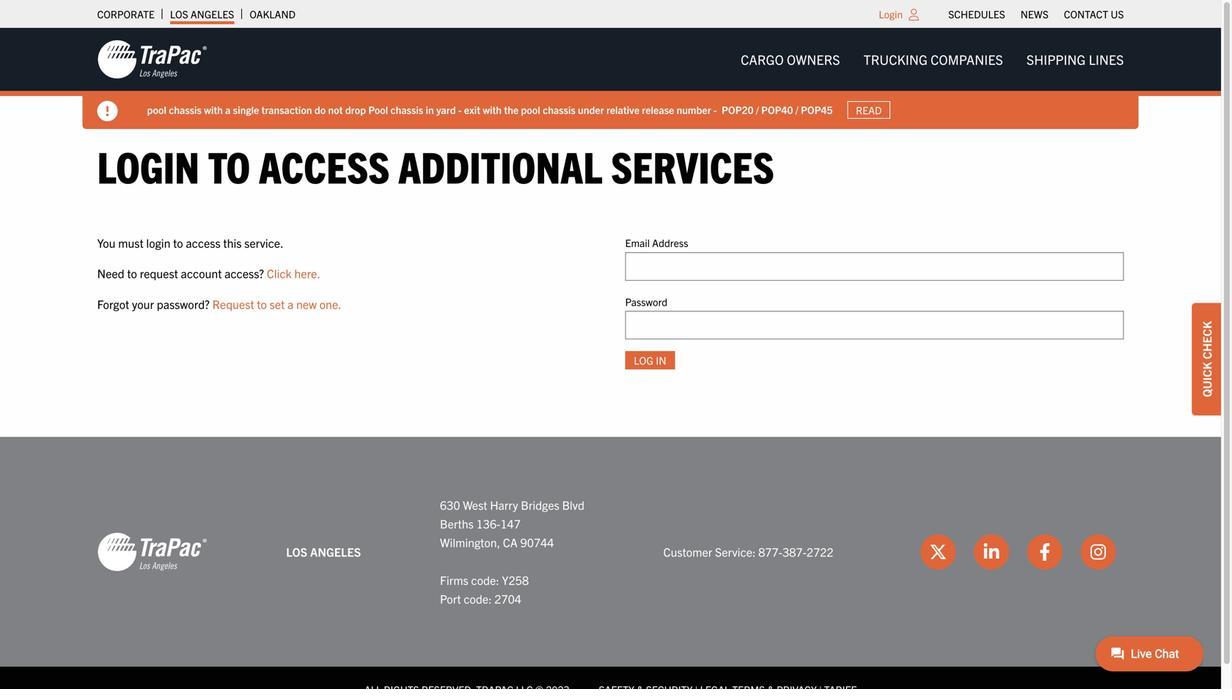 Task type: locate. For each thing, give the bounding box(es) containing it.
email
[[625, 236, 650, 249]]

pool right solid icon
[[147, 103, 166, 116]]

code: up 2704
[[471, 573, 499, 587]]

chassis left "single"
[[169, 103, 202, 116]]

1 horizontal spatial los
[[286, 545, 307, 559]]

0 horizontal spatial chassis
[[169, 103, 202, 116]]

account
[[181, 266, 222, 281]]

0 vertical spatial los angeles
[[170, 7, 234, 21]]

Email Address text field
[[625, 252, 1124, 281]]

/ left 'pop45'
[[796, 103, 799, 116]]

service.
[[244, 236, 284, 250]]

2722
[[807, 545, 834, 559]]

login inside the login to access additional services main content
[[97, 139, 199, 192]]

code:
[[471, 573, 499, 587], [464, 592, 492, 606]]

1 horizontal spatial pool
[[521, 103, 540, 116]]

additional
[[398, 139, 603, 192]]

corporate
[[97, 7, 155, 21]]

387-
[[783, 545, 807, 559]]

menu bar down light image
[[729, 45, 1136, 74]]

1 vertical spatial a
[[288, 297, 294, 311]]

pool
[[147, 103, 166, 116], [521, 103, 540, 116]]

exit
[[464, 103, 480, 116]]

0 horizontal spatial login
[[97, 139, 199, 192]]

chassis left the in
[[391, 103, 423, 116]]

0 vertical spatial los angeles image
[[97, 39, 207, 80]]

1 vertical spatial login
[[97, 139, 199, 192]]

0 horizontal spatial with
[[204, 103, 223, 116]]

access
[[186, 236, 221, 250]]

a
[[225, 103, 231, 116], [288, 297, 294, 311]]

1 / from the left
[[756, 103, 759, 116]]

- right number
[[714, 103, 717, 116]]

1 vertical spatial menu bar
[[729, 45, 1136, 74]]

to right need
[[127, 266, 137, 281]]

access
[[259, 139, 390, 192]]

los angeles
[[170, 7, 234, 21], [286, 545, 361, 559]]

y258
[[502, 573, 529, 587]]

0 horizontal spatial pool
[[147, 103, 166, 116]]

wilmington,
[[440, 535, 500, 550]]

in
[[426, 103, 434, 116]]

1 horizontal spatial login
[[879, 7, 903, 21]]

you
[[97, 236, 116, 250]]

to right "login"
[[173, 236, 183, 250]]

trucking companies
[[864, 51, 1003, 67]]

firms
[[440, 573, 469, 587]]

to
[[208, 139, 250, 192], [173, 236, 183, 250], [127, 266, 137, 281], [257, 297, 267, 311]]

0 vertical spatial los
[[170, 7, 188, 21]]

Password password field
[[625, 311, 1124, 340]]

under
[[578, 103, 604, 116]]

a right "set"
[[288, 297, 294, 311]]

new
[[296, 297, 317, 311]]

click
[[267, 266, 292, 281]]

0 horizontal spatial angeles
[[191, 7, 234, 21]]

los inside 'footer'
[[286, 545, 307, 559]]

2 los angeles image from the top
[[97, 532, 207, 573]]

access?
[[225, 266, 264, 281]]

1 horizontal spatial angeles
[[310, 545, 361, 559]]

0 horizontal spatial a
[[225, 103, 231, 116]]

menu bar up shipping at the top right
[[941, 4, 1132, 24]]

0 vertical spatial login
[[879, 7, 903, 21]]

angeles inside 'link'
[[191, 7, 234, 21]]

login left light image
[[879, 7, 903, 21]]

quick
[[1199, 362, 1214, 397]]

shipping lines link
[[1015, 45, 1136, 74]]

/
[[756, 103, 759, 116], [796, 103, 799, 116]]

request
[[140, 266, 178, 281]]

this
[[223, 236, 242, 250]]

owners
[[787, 51, 840, 67]]

0 horizontal spatial los
[[170, 7, 188, 21]]

None submit
[[625, 351, 675, 370]]

0 vertical spatial angeles
[[191, 7, 234, 21]]

customer service: 877-387-2722
[[663, 545, 834, 559]]

west
[[463, 498, 487, 512]]

quick check
[[1199, 321, 1214, 397]]

1 horizontal spatial with
[[483, 103, 502, 116]]

1 vertical spatial los
[[286, 545, 307, 559]]

set
[[270, 297, 285, 311]]

angeles
[[191, 7, 234, 21], [310, 545, 361, 559]]

login
[[879, 7, 903, 21], [97, 139, 199, 192]]

0 horizontal spatial los angeles
[[170, 7, 234, 21]]

blvd
[[562, 498, 585, 512]]

port
[[440, 592, 461, 606]]

pool right the
[[521, 103, 540, 116]]

contact
[[1064, 7, 1108, 21]]

1 vertical spatial code:
[[464, 592, 492, 606]]

shipping lines
[[1027, 51, 1124, 67]]

0 vertical spatial code:
[[471, 573, 499, 587]]

with left "single"
[[204, 103, 223, 116]]

footer
[[0, 437, 1221, 689]]

chassis left under
[[543, 103, 576, 116]]

los angeles image
[[97, 39, 207, 80], [97, 532, 207, 573]]

to down "single"
[[208, 139, 250, 192]]

0 vertical spatial menu bar
[[941, 4, 1132, 24]]

companies
[[931, 51, 1003, 67]]

none submit inside the login to access additional services main content
[[625, 351, 675, 370]]

menu bar containing schedules
[[941, 4, 1132, 24]]

login down solid icon
[[97, 139, 199, 192]]

code: right port
[[464, 592, 492, 606]]

email address
[[625, 236, 688, 249]]

- left exit
[[458, 103, 462, 116]]

877-
[[759, 545, 783, 559]]

2 horizontal spatial chassis
[[543, 103, 576, 116]]

solid image
[[97, 101, 118, 121]]

147
[[500, 516, 521, 531]]

los
[[170, 7, 188, 21], [286, 545, 307, 559]]

1 vertical spatial los angeles image
[[97, 532, 207, 573]]

1 horizontal spatial -
[[714, 103, 717, 116]]

1 pool from the left
[[147, 103, 166, 116]]

1 horizontal spatial a
[[288, 297, 294, 311]]

request
[[212, 297, 254, 311]]

0 horizontal spatial -
[[458, 103, 462, 116]]

login for login link
[[879, 7, 903, 21]]

1 horizontal spatial los angeles
[[286, 545, 361, 559]]

cargo owners link
[[729, 45, 852, 74]]

with left the
[[483, 103, 502, 116]]

/ right pop20 at the top of the page
[[756, 103, 759, 116]]

1 los angeles image from the top
[[97, 39, 207, 80]]

0 vertical spatial a
[[225, 103, 231, 116]]

a left "single"
[[225, 103, 231, 116]]

1 horizontal spatial chassis
[[391, 103, 423, 116]]

1 vertical spatial angeles
[[310, 545, 361, 559]]

menu bar
[[941, 4, 1132, 24], [729, 45, 1136, 74]]

with
[[204, 103, 223, 116], [483, 103, 502, 116]]

0 horizontal spatial /
[[756, 103, 759, 116]]

banner
[[0, 28, 1232, 129]]

1 horizontal spatial /
[[796, 103, 799, 116]]

2 - from the left
[[714, 103, 717, 116]]



Task type: vqa. For each thing, say whether or not it's contained in the screenshot.
the provide
no



Task type: describe. For each thing, give the bounding box(es) containing it.
trucking companies link
[[852, 45, 1015, 74]]

relative
[[606, 103, 640, 116]]

quick check link
[[1192, 303, 1221, 416]]

single
[[233, 103, 259, 116]]

corporate link
[[97, 4, 155, 24]]

login
[[146, 236, 170, 250]]

oakland
[[250, 7, 296, 21]]

ca
[[503, 535, 518, 550]]

90744
[[520, 535, 554, 550]]

a inside main content
[[288, 297, 294, 311]]

one.
[[320, 297, 342, 311]]

630
[[440, 498, 460, 512]]

menu bar containing cargo owners
[[729, 45, 1136, 74]]

cargo
[[741, 51, 784, 67]]

here.
[[294, 266, 320, 281]]

schedules
[[948, 7, 1005, 21]]

cargo owners
[[741, 51, 840, 67]]

request to set a new one. link
[[212, 297, 342, 311]]

2704
[[495, 592, 522, 606]]

customer
[[663, 545, 712, 559]]

transaction
[[261, 103, 312, 116]]

footer containing 630 west harry bridges blvd
[[0, 437, 1221, 689]]

read
[[856, 103, 882, 117]]

services
[[611, 139, 774, 192]]

login to access additional services main content
[[83, 139, 1139, 393]]

the
[[504, 103, 519, 116]]

1 chassis from the left
[[169, 103, 202, 116]]

need to request account access? click here.
[[97, 266, 320, 281]]

login to access additional services
[[97, 139, 774, 192]]

you must login to access this service.
[[97, 236, 284, 250]]

2 with from the left
[[483, 103, 502, 116]]

schedules link
[[948, 4, 1005, 24]]

need
[[97, 266, 124, 281]]

firms code:  y258 port code:  2704
[[440, 573, 529, 606]]

light image
[[909, 9, 919, 21]]

check
[[1199, 321, 1214, 359]]

drop
[[345, 103, 366, 116]]

trucking
[[864, 51, 928, 67]]

banner containing cargo owners
[[0, 28, 1232, 129]]

los angeles link
[[170, 4, 234, 24]]

address
[[652, 236, 688, 249]]

1 vertical spatial los angeles
[[286, 545, 361, 559]]

pop40
[[761, 103, 793, 116]]

news
[[1021, 7, 1049, 21]]

pool chassis with a single transaction  do not drop pool chassis in yard -  exit with the pool chassis under relative release number -  pop20 / pop40 / pop45
[[147, 103, 833, 116]]

2 pool from the left
[[521, 103, 540, 116]]

read link
[[848, 101, 890, 119]]

must
[[118, 236, 144, 250]]

oakland link
[[250, 4, 296, 24]]

forgot
[[97, 297, 129, 311]]

yard
[[436, 103, 456, 116]]

los angeles image inside 'footer'
[[97, 532, 207, 573]]

password?
[[157, 297, 210, 311]]

shipping
[[1027, 51, 1086, 67]]

harry
[[490, 498, 518, 512]]

1 with from the left
[[204, 103, 223, 116]]

not
[[328, 103, 343, 116]]

login link
[[879, 7, 903, 21]]

news link
[[1021, 4, 1049, 24]]

3 chassis from the left
[[543, 103, 576, 116]]

forgot your password? request to set a new one.
[[97, 297, 342, 311]]

do
[[314, 103, 326, 116]]

login for login to access additional services
[[97, 139, 199, 192]]

password
[[625, 295, 668, 308]]

us
[[1111, 7, 1124, 21]]

a inside banner
[[225, 103, 231, 116]]

number
[[677, 103, 711, 116]]

to left "set"
[[257, 297, 267, 311]]

los inside 'link'
[[170, 7, 188, 21]]

release
[[642, 103, 674, 116]]

630 west harry bridges blvd berths 136-147 wilmington, ca 90744
[[440, 498, 585, 550]]

2 chassis from the left
[[391, 103, 423, 116]]

contact us link
[[1064, 4, 1124, 24]]

pop45
[[801, 103, 833, 116]]

bridges
[[521, 498, 560, 512]]

contact us
[[1064, 7, 1124, 21]]

136-
[[476, 516, 500, 531]]

click here. link
[[267, 266, 320, 281]]

1 - from the left
[[458, 103, 462, 116]]

lines
[[1089, 51, 1124, 67]]

service:
[[715, 545, 756, 559]]

your
[[132, 297, 154, 311]]

2 / from the left
[[796, 103, 799, 116]]

pool
[[368, 103, 388, 116]]

berths
[[440, 516, 474, 531]]

pop20
[[722, 103, 754, 116]]



